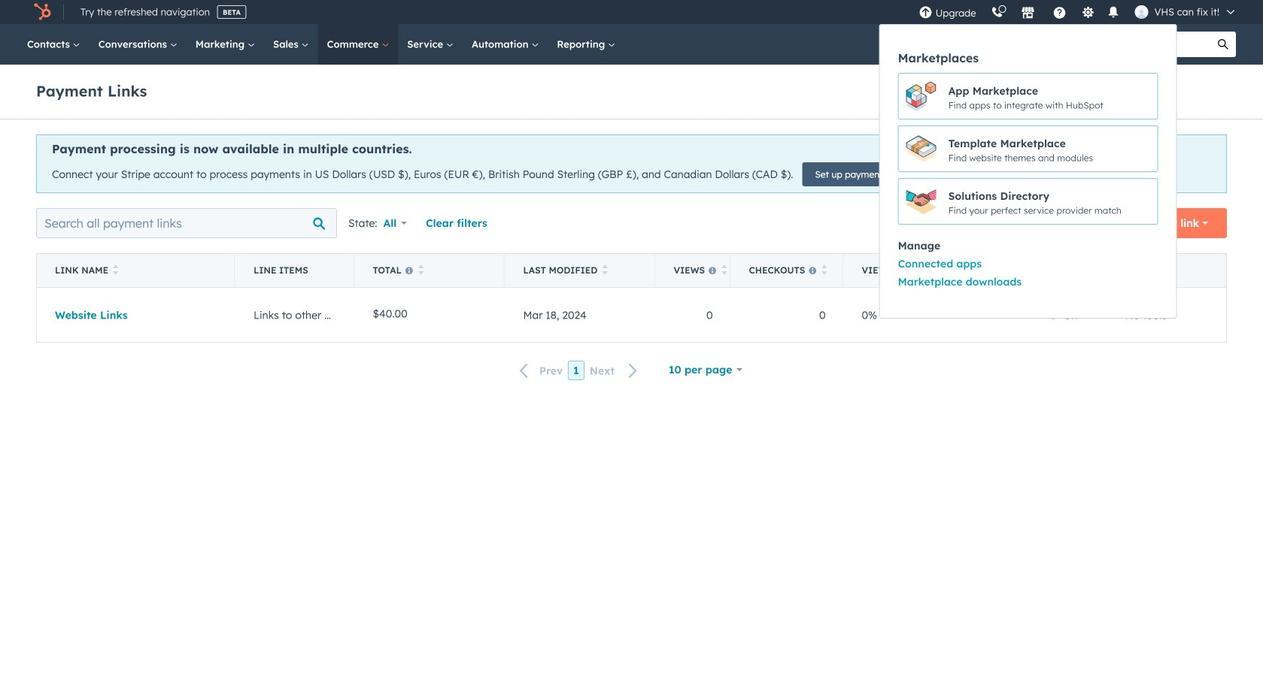 Task type: locate. For each thing, give the bounding box(es) containing it.
4 press to sort. element from the left
[[721, 265, 727, 277]]

0 horizontal spatial press to sort. image
[[113, 265, 119, 275]]

1 horizontal spatial column header
[[1032, 254, 1107, 287]]

2 horizontal spatial press to sort. image
[[1172, 265, 1178, 275]]

2 press to sort. image from the left
[[602, 265, 608, 275]]

Search HubSpot search field
[[1040, 32, 1210, 57]]

2 menu from the top
[[879, 24, 1177, 319]]

column header
[[236, 254, 355, 287], [1032, 254, 1107, 287]]

press to sort. image
[[113, 265, 119, 275], [822, 265, 827, 275], [1172, 265, 1178, 275]]

pagination navigation
[[511, 361, 647, 381]]

2 press to sort. image from the left
[[822, 265, 827, 275]]

1 horizontal spatial press to sort. image
[[602, 265, 608, 275]]

terry turtle image
[[1135, 5, 1148, 19]]

press to sort. element
[[113, 265, 119, 277], [418, 265, 424, 277], [602, 265, 608, 277], [721, 265, 727, 277], [822, 265, 827, 277], [1172, 265, 1178, 277]]

1 horizontal spatial press to sort. image
[[822, 265, 827, 275]]

Search search field
[[36, 208, 337, 238]]

0 horizontal spatial press to sort. image
[[418, 265, 424, 275]]

1 vertical spatial group
[[880, 255, 1176, 291]]

menu item
[[879, 0, 1177, 319], [880, 255, 1176, 273], [880, 273, 1176, 291]]

3 press to sort. image from the left
[[1172, 265, 1178, 275]]

0 horizontal spatial column header
[[236, 254, 355, 287]]

press to sort. image
[[418, 265, 424, 275], [602, 265, 608, 275], [721, 265, 727, 275]]

1 group from the top
[[880, 73, 1176, 225]]

menu
[[879, 0, 1245, 319], [879, 24, 1177, 319]]

2 horizontal spatial press to sort. image
[[721, 265, 727, 275]]

1 press to sort. image from the left
[[113, 265, 119, 275]]

group
[[880, 73, 1176, 225], [880, 255, 1176, 291]]

2 press to sort. element from the left
[[418, 265, 424, 277]]

2 group from the top
[[880, 255, 1176, 291]]

0 vertical spatial group
[[880, 73, 1176, 225]]

6 press to sort. element from the left
[[1172, 265, 1178, 277]]



Task type: vqa. For each thing, say whether or not it's contained in the screenshot.
unassigned tickets button
no



Task type: describe. For each thing, give the bounding box(es) containing it.
3 press to sort. element from the left
[[602, 265, 608, 277]]

1 press to sort. image from the left
[[418, 265, 424, 275]]

5 press to sort. element from the left
[[822, 265, 827, 277]]

1 column header from the left
[[236, 254, 355, 287]]

2 column header from the left
[[1032, 254, 1107, 287]]

3 press to sort. image from the left
[[721, 265, 727, 275]]

1 press to sort. element from the left
[[113, 265, 119, 277]]

1 menu from the top
[[879, 0, 1245, 319]]

marketplaces image
[[1021, 7, 1035, 20]]



